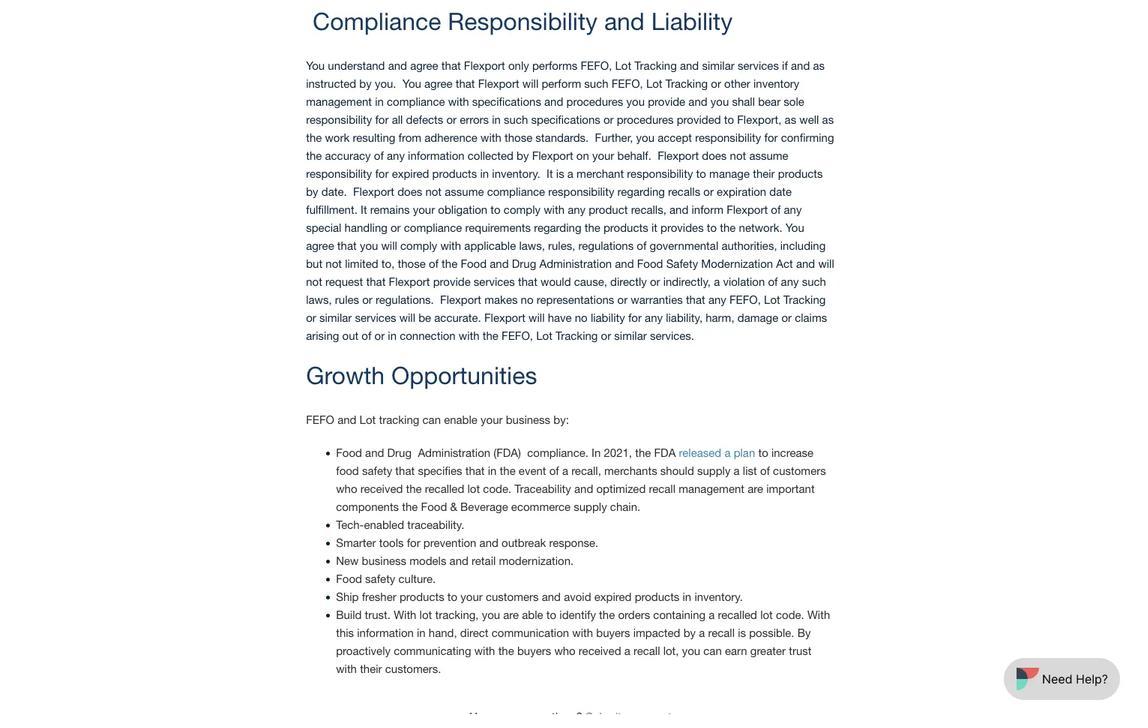 Task type: vqa. For each thing, say whether or not it's contained in the screenshot.
Fefo,
yes



Task type: describe. For each thing, give the bounding box(es) containing it.
compliance
[[313, 7, 441, 35]]

expired inside "you understand and agree that flexport only performs fefo, lot tracking and similar services if and as instructed by you.  you agree that flexport will perform such fefo, lot tracking or other inventory management in compliance with specifications and procedures you provide and you shall bear sole responsibility for all defects or errors in such specifications or procedures provided to flexport, as well as the work resulting from adherence with those standards.  further, you accept responsibility for confirming the accuracy of any information collected by flexport on your behalf.  flexport does not assume responsibility for expired products in inventory.  it is a merchant responsibility to manage their products by date.  flexport does not assume compliance responsibility regarding recalls or expiration date fulfillment. it remains your obligation to comply with any product recalls, and inform flexport of any special handling or compliance requirements regarding the products it provides to the network. you agree that you will comply with applicable laws, rules, regulations of governmental authorities, including but not limited to, those of the food and drug administration and food safety modernization act and will not request that flexport provide services that would cause, directly or indirectly, a violation of any such laws, rules or regulations.  flexport makes no representations or warranties that any fefo, lot tracking or similar services will be accurate. flexport will have no liability for any liability, harm, damage or claims arising out of or in connection with the fefo, lot tracking or similar services."
[[392, 167, 429, 180]]

representations
[[537, 293, 615, 306]]

ship
[[336, 590, 359, 603]]

requirements
[[466, 221, 531, 234]]

1 horizontal spatial services
[[474, 275, 515, 288]]

smarter
[[336, 536, 376, 549]]

code. inside to increase food safety that specifies that in the event of a recall, merchants should supply a list of customers who received the recalled lot code. traceability and optimized recall management are important components the food & beverage ecommerce supply chain.
[[483, 482, 512, 495]]

optimized
[[597, 482, 646, 495]]

inventory
[[754, 77, 800, 90]]

this
[[336, 626, 354, 639]]

is inside "you understand and agree that flexport only performs fefo, lot tracking and similar services if and as instructed by you.  you agree that flexport will perform such fefo, lot tracking or other inventory management in compliance with specifications and procedures you provide and you shall bear sole responsibility for all defects or errors in such specifications or procedures provided to flexport, as well as the work resulting from adherence with those standards.  further, you accept responsibility for confirming the accuracy of any information collected by flexport on your behalf.  flexport does not assume responsibility for expired products in inventory.  it is a merchant responsibility to manage their products by date.  flexport does not assume compliance responsibility regarding recalls or expiration date fulfillment. it remains your obligation to comply with any product recalls, and inform flexport of any special handling or compliance requirements regarding the products it provides to the network. you agree that you will comply with applicable laws, rules, regulations of governmental authorities, including but not limited to, those of the food and drug administration and food safety modernization act and will not request that flexport provide services that would cause, directly or indirectly, a violation of any such laws, rules or regulations.  flexport makes no representations or warranties that any fefo, lot tracking or similar services will be accurate. flexport will have no liability for any liability, harm, damage or claims arising out of or in connection with the fefo, lot tracking or similar services."
[[557, 167, 565, 180]]

will down only
[[523, 77, 539, 90]]

a down the containing
[[699, 626, 706, 639]]

0 vertical spatial provide
[[648, 95, 686, 108]]

handling
[[345, 221, 388, 234]]

0 vertical spatial can
[[423, 413, 441, 426]]

released
[[679, 446, 722, 459]]

authorities,
[[722, 239, 778, 252]]

1 vertical spatial provide
[[433, 275, 471, 288]]

or left "other"
[[711, 77, 722, 90]]

communication
[[492, 626, 570, 639]]

recall inside to increase food safety that specifies that in the event of a recall, merchants should supply a list of customers who received the recalled lot code. traceability and optimized recall management are important components the food & beverage ecommerce supply chain.
[[649, 482, 676, 495]]

are inside to increase food safety that specifies that in the event of a recall, merchants should supply a list of customers who received the recalled lot code. traceability and optimized recall management are important components the food & beverage ecommerce supply chain.
[[748, 482, 764, 495]]

a left violation
[[714, 275, 720, 288]]

management inside to increase food safety that specifies that in the event of a recall, merchants should supply a list of customers who received the recalled lot code. traceability and optimized recall management are important components the food & beverage ecommerce supply chain.
[[679, 482, 745, 495]]

flexport up remains
[[353, 185, 395, 198]]

have
[[548, 311, 572, 324]]

your right enable
[[481, 413, 503, 426]]

or down 'liability'
[[601, 329, 612, 342]]

0 vertical spatial you
[[306, 59, 325, 72]]

2021,
[[604, 446, 633, 459]]

flexport up accurate.
[[440, 293, 482, 306]]

with down direct
[[475, 644, 496, 657]]

remains
[[370, 203, 410, 216]]

list
[[743, 464, 758, 477]]

including
[[781, 239, 826, 252]]

will up to,
[[382, 239, 398, 252]]

of down date
[[772, 203, 781, 216]]

for left the all
[[375, 113, 389, 126]]

culture.
[[399, 572, 436, 585]]

their inside "you understand and agree that flexport only performs fefo, lot tracking and similar services if and as instructed by you.  you agree that flexport will perform such fefo, lot tracking or other inventory management in compliance with specifications and procedures you provide and you shall bear sole responsibility for all defects or errors in such specifications or procedures provided to flexport, as well as the work resulting from adherence with those standards.  further, you accept responsibility for confirming the accuracy of any information collected by flexport on your behalf.  flexport does not assume responsibility for expired products in inventory.  it is a merchant responsibility to manage their products by date.  flexport does not assume compliance responsibility regarding recalls or expiration date fulfillment. it remains your obligation to comply with any product recalls, and inform flexport of any special handling or compliance requirements regarding the products it provides to the network. you agree that you will comply with applicable laws, rules, regulations of governmental authorities, including but not limited to, those of the food and drug administration and food safety modernization act and will not request that flexport provide services that would cause, directly or indirectly, a violation of any such laws, rules or regulations.  flexport makes no representations or warranties that any fefo, lot tracking or similar services will be accurate. flexport will have no liability for any liability, harm, damage or claims arising out of or in connection with the fefo, lot tracking or similar services."
[[753, 167, 776, 180]]

who inside to increase food safety that specifies that in the event of a recall, merchants should supply a list of customers who received the recalled lot code. traceability and optimized recall management are important components the food & beverage ecommerce supply chain.
[[336, 482, 358, 495]]

trust.
[[365, 608, 391, 621]]

connection
[[400, 329, 456, 342]]

defects
[[406, 113, 444, 126]]

and inside to increase food safety that specifies that in the event of a recall, merchants should supply a list of customers who received the recalled lot code. traceability and optimized recall management are important components the food & beverage ecommerce supply chain.
[[575, 482, 594, 495]]

0 vertical spatial procedures
[[567, 95, 624, 108]]

customers inside to increase food safety that specifies that in the event of a recall, merchants should supply a list of customers who received the recalled lot code. traceability and optimized recall management are important components the food & beverage ecommerce supply chain.
[[774, 464, 827, 477]]

2 vertical spatial services
[[355, 311, 397, 324]]

flexport down makes
[[485, 311, 526, 324]]

compliance.
[[528, 446, 589, 459]]

and up the able
[[542, 590, 561, 603]]

0 vertical spatial those
[[505, 131, 533, 144]]

0 vertical spatial such
[[585, 77, 609, 90]]

and down applicable
[[490, 257, 509, 270]]

prevention
[[424, 536, 477, 549]]

0 vertical spatial agree
[[411, 59, 439, 72]]

as down sole
[[785, 113, 797, 126]]

flexport left on
[[532, 149, 574, 162]]

only
[[509, 59, 530, 72]]

and down prevention
[[450, 554, 469, 567]]

would
[[541, 275, 571, 288]]

lot left the tracking on the bottom
[[360, 413, 376, 426]]

1 horizontal spatial it
[[547, 167, 553, 180]]

products up the containing
[[635, 590, 680, 603]]

products down 'adherence'
[[433, 167, 477, 180]]

other
[[725, 77, 751, 90]]

information inside "you understand and agree that flexport only performs fefo, lot tracking and similar services if and as instructed by you.  you agree that flexport will perform such fefo, lot tracking or other inventory management in compliance with specifications and procedures you provide and you shall bear sole responsibility for all defects or errors in such specifications or procedures provided to flexport, as well as the work resulting from adherence with those standards.  further, you accept responsibility for confirming the accuracy of any information collected by flexport on your behalf.  flexport does not assume responsibility for expired products in inventory.  it is a merchant responsibility to manage their products by date.  flexport does not assume compliance responsibility regarding recalls or expiration date fulfillment. it remains your obligation to comply with any product recalls, and inform flexport of any special handling or compliance requirements regarding the products it provides to the network. you agree that you will comply with applicable laws, rules, regulations of governmental authorities, including but not limited to, those of the food and drug administration and food safety modernization act and will not request that flexport provide services that would cause, directly or indirectly, a violation of any such laws, rules or regulations.  flexport makes no representations or warranties that any fefo, lot tracking or similar services will be accurate. flexport will have no liability for any liability, harm, damage or claims arising out of or in connection with the fefo, lot tracking or similar services."
[[408, 149, 465, 162]]

and up retail
[[480, 536, 499, 549]]

and right if
[[792, 59, 811, 72]]

1 vertical spatial administration
[[418, 446, 491, 459]]

a left merchant
[[568, 167, 574, 180]]

2 horizontal spatial you
[[786, 221, 805, 234]]

recalled inside to increase food safety that specifies that in the event of a recall, merchants should supply a list of customers who received the recalled lot code. traceability and optimized recall management are important components the food & beverage ecommerce supply chain.
[[425, 482, 465, 495]]

drug
[[512, 257, 537, 270]]

act
[[777, 257, 794, 270]]

opportunities
[[392, 361, 537, 389]]

services.
[[650, 329, 695, 342]]

and up the directly
[[615, 257, 634, 270]]

performs
[[533, 59, 578, 72]]

to inside to increase food safety that specifies that in the event of a recall, merchants should supply a list of customers who received the recalled lot code. traceability and optimized recall management are important components the food & beverage ecommerce supply chain.
[[759, 446, 769, 459]]

0 vertical spatial regarding
[[618, 185, 665, 198]]

your right remains
[[413, 203, 435, 216]]

response.
[[550, 536, 599, 549]]

warranties
[[631, 293, 683, 306]]

recall,
[[572, 464, 602, 477]]

0 vertical spatial specifications
[[472, 95, 542, 108]]

well
[[800, 113, 820, 126]]

provides
[[661, 221, 704, 234]]

earn
[[725, 644, 748, 657]]

if
[[783, 59, 788, 72]]

chain.
[[611, 500, 641, 513]]

0 vertical spatial does
[[703, 149, 727, 162]]

of down 'act'
[[769, 275, 778, 288]]

received inside 'tech-enabled traceability. smarter tools for prevention and outbreak response. new business models and retail modernization. food safety culture. ship fresher products to your customers and avoid expired products in inventory. build trust. with lot tracking, you are able to identify the orders containing a recalled lot code. with this information in hand, direct communication with buyers impacted by a recall is possible. by proactively communicating with the buyers who received a recall lot, you can earn greater trust with their customers.'
[[579, 644, 622, 657]]

indirectly,
[[664, 275, 711, 288]]

in inside to increase food safety that specifies that in the event of a recall, merchants should supply a list of customers who received the recalled lot code. traceability and optimized recall management are important components the food & beverage ecommerce supply chain.
[[488, 464, 497, 477]]

or down the directly
[[618, 293, 628, 306]]

1 horizontal spatial buyers
[[597, 626, 631, 639]]

understand
[[328, 59, 385, 72]]

0 horizontal spatial does
[[398, 185, 423, 198]]

0 horizontal spatial comply
[[401, 239, 438, 252]]

1 vertical spatial laws,
[[306, 293, 332, 306]]

2 horizontal spatial lot
[[761, 608, 773, 621]]

provided
[[677, 113, 721, 126]]

fefo, down makes
[[502, 329, 533, 342]]

recalls,
[[631, 203, 667, 216]]

0 vertical spatial compliance
[[387, 95, 445, 108]]

event
[[519, 464, 547, 477]]

or up inform
[[704, 185, 714, 198]]

with up rules,
[[544, 203, 565, 216]]

flexport down only
[[478, 77, 520, 90]]

lot up damage at the top
[[765, 293, 781, 306]]

the down communication
[[499, 644, 515, 657]]

enabled
[[364, 518, 404, 531]]

1 vertical spatial supply
[[574, 500, 608, 513]]

you right lot, at the right bottom of page
[[682, 644, 701, 657]]

of right regulations
[[637, 239, 647, 252]]

0 vertical spatial assume
[[750, 149, 789, 162]]

business inside 'tech-enabled traceability. smarter tools for prevention and outbreak response. new business models and retail modernization. food safety culture. ship fresher products to your customers and avoid expired products in inventory. build trust. with lot tracking, you are able to identify the orders containing a recalled lot code. with this information in hand, direct communication with buyers impacted by a recall is possible. by proactively communicating with the buyers who received a recall lot, you can earn greater trust with their customers.'
[[362, 554, 407, 567]]

responsibility
[[448, 7, 598, 35]]

fefo
[[306, 413, 335, 426]]

by right collected
[[517, 149, 529, 162]]

administration inside "you understand and agree that flexport only performs fefo, lot tracking and similar services if and as instructed by you.  you agree that flexport will perform such fefo, lot tracking or other inventory management in compliance with specifications and procedures you provide and you shall bear sole responsibility for all defects or errors in such specifications or procedures provided to flexport, as well as the work resulting from adherence with those standards.  further, you accept responsibility for confirming the accuracy of any information collected by flexport on your behalf.  flexport does not assume responsibility for expired products in inventory.  it is a merchant responsibility to manage their products by date.  flexport does not assume compliance responsibility regarding recalls or expiration date fulfillment. it remains your obligation to comply with any product recalls, and inform flexport of any special handling or compliance requirements regarding the products it provides to the network. you agree that you will comply with applicable laws, rules, regulations of governmental authorities, including but not limited to, those of the food and drug administration and food safety modernization act and will not request that flexport provide services that would cause, directly or indirectly, a violation of any such laws, rules or regulations.  flexport makes no representations or warranties that any fefo, lot tracking or similar services will be accurate. flexport will have no liability for any liability, harm, damage or claims arising out of or in connection with the fefo, lot tracking or similar services."
[[540, 257, 612, 270]]

will left have
[[529, 311, 545, 324]]

2 with from the left
[[808, 608, 831, 621]]

or up warranties
[[650, 275, 661, 288]]

merchants
[[605, 464, 658, 477]]

of down the compliance.
[[550, 464, 560, 477]]

any down 'act'
[[782, 275, 799, 288]]

flexport left only
[[464, 59, 506, 72]]

fda
[[655, 446, 676, 459]]

2 vertical spatial recall
[[634, 644, 661, 657]]

ecommerce
[[512, 500, 571, 513]]

2 vertical spatial similar
[[615, 329, 647, 342]]

product
[[589, 203, 628, 216]]

responsibility up work
[[306, 113, 372, 126]]

1 horizontal spatial no
[[575, 311, 588, 324]]

build
[[336, 608, 362, 621]]

tech-enabled traceability. smarter tools for prevention and outbreak response. new business models and retail modernization. food safety culture. ship fresher products to your customers and avoid expired products in inventory. build trust. with lot tracking, you are able to identify the orders containing a recalled lot code. with this information in hand, direct communication with buyers impacted by a recall is possible. by proactively communicating with the buyers who received a recall lot, you can earn greater trust with their customers.
[[336, 518, 831, 675]]

increase
[[772, 446, 814, 459]]

liability
[[591, 311, 626, 324]]

makes
[[485, 293, 518, 306]]

harm,
[[706, 311, 735, 324]]

damage
[[738, 311, 779, 324]]

with down accurate.
[[459, 329, 480, 342]]

for right 'liability'
[[629, 311, 642, 324]]

or up further, at top
[[604, 113, 614, 126]]

information inside 'tech-enabled traceability. smarter tools for prevention and outbreak response. new business models and retail modernization. food safety culture. ship fresher products to your customers and avoid expired products in inventory. build trust. with lot tracking, you are able to identify the orders containing a recalled lot code. with this information in hand, direct communication with buyers impacted by a recall is possible. by proactively communicating with the buyers who received a recall lot, you can earn greater trust with their customers.'
[[357, 626, 414, 639]]

or up arising
[[306, 311, 316, 324]]

food up food
[[336, 446, 362, 459]]

date
[[770, 185, 792, 198]]

not up "manage"
[[730, 149, 747, 162]]

the left orders
[[600, 608, 615, 621]]

in up the containing
[[683, 590, 692, 603]]

rules,
[[548, 239, 576, 252]]

cause,
[[575, 275, 608, 288]]

any down from
[[387, 149, 405, 162]]

tech-
[[336, 518, 364, 531]]

accept
[[658, 131, 693, 144]]

recalled inside 'tech-enabled traceability. smarter tools for prevention and outbreak response. new business models and retail modernization. food safety culture. ship fresher products to your customers and avoid expired products in inventory. build trust. with lot tracking, you are able to identify the orders containing a recalled lot code. with this information in hand, direct communication with buyers impacted by a recall is possible. by proactively communicating with the buyers who received a recall lot, you can earn greater trust with their customers.'
[[718, 608, 758, 621]]

products down culture.
[[400, 590, 445, 603]]

traceability
[[515, 482, 572, 495]]

to down inform
[[707, 221, 717, 234]]

rules
[[335, 293, 359, 306]]

customers inside 'tech-enabled traceability. smarter tools for prevention and outbreak response. new business models and retail modernization. food safety culture. ship fresher products to your customers and avoid expired products in inventory. build trust. with lot tracking, you are able to identify the orders containing a recalled lot code. with this information in hand, direct communication with buyers impacted by a recall is possible. by proactively communicating with the buyers who received a recall lot, you can earn greater trust with their customers.'
[[486, 590, 539, 603]]

food inside to increase food safety that specifies that in the event of a recall, merchants should supply a list of customers who received the recalled lot code. traceability and optimized recall management are important components the food & beverage ecommerce supply chain.
[[421, 500, 447, 513]]

flexport,
[[738, 113, 782, 126]]

fresher
[[362, 590, 397, 603]]

will left be
[[400, 311, 416, 324]]

in right errors
[[492, 113, 501, 126]]

released a plan link
[[679, 446, 756, 459]]

1 vertical spatial assume
[[445, 185, 484, 198]]

tracking down have
[[556, 329, 598, 342]]

resulting
[[353, 131, 396, 144]]

the up accurate.
[[442, 257, 458, 270]]

enable
[[444, 413, 478, 426]]

not right but
[[326, 257, 342, 270]]

2 horizontal spatial similar
[[703, 59, 735, 72]]

for down resulting
[[375, 167, 389, 180]]

sole
[[784, 95, 805, 108]]

0 horizontal spatial it
[[361, 203, 367, 216]]

confirming
[[782, 131, 835, 144]]

2 horizontal spatial services
[[738, 59, 779, 72]]

1 vertical spatial agree
[[425, 77, 453, 90]]

or left "claims"
[[782, 311, 792, 324]]

1 horizontal spatial comply
[[504, 203, 541, 216]]

not down but
[[306, 275, 323, 288]]

applicable
[[465, 239, 516, 252]]

and right fefo
[[338, 413, 357, 426]]

tracking
[[379, 413, 420, 426]]

0 horizontal spatial such
[[504, 113, 528, 126]]

growth
[[306, 361, 385, 389]]

in up resulting
[[375, 95, 384, 108]]

modernization.
[[499, 554, 574, 567]]

outbreak
[[502, 536, 546, 549]]

food up the directly
[[638, 257, 664, 270]]

and down the tracking on the bottom
[[365, 446, 384, 459]]

0 horizontal spatial those
[[398, 257, 426, 270]]

fefo and lot tracking can enable your business by:
[[306, 413, 576, 426]]

to up recalls
[[697, 167, 707, 180]]

lot,
[[664, 644, 679, 657]]

food inside 'tech-enabled traceability. smarter tools for prevention and outbreak response. new business models and retail modernization. food safety culture. ship fresher products to your customers and avoid expired products in inventory. build trust. with lot tracking, you are able to identify the orders containing a recalled lot code. with this information in hand, direct communication with buyers impacted by a recall is possible. by proactively communicating with the buyers who received a recall lot, you can earn greater trust with their customers.'
[[336, 572, 362, 585]]

the up merchants
[[636, 446, 652, 459]]

0 horizontal spatial buyers
[[518, 644, 552, 657]]

request
[[326, 275, 363, 288]]

and down liability
[[680, 59, 699, 72]]

as right well
[[823, 113, 834, 126]]

customers.
[[385, 662, 442, 675]]

food down applicable
[[461, 257, 487, 270]]

by down understand
[[360, 77, 372, 90]]

violation
[[724, 275, 765, 288]]



Task type: locate. For each thing, give the bounding box(es) containing it.
0 horizontal spatial their
[[360, 662, 382, 675]]

buyers
[[597, 626, 631, 639], [518, 644, 552, 657]]

in
[[592, 446, 601, 459]]

from
[[399, 131, 422, 144]]

inform
[[692, 203, 724, 216]]

you understand and agree that flexport only performs fefo, lot tracking and similar services if and as instructed by you.  you agree that flexport will perform such fefo, lot tracking or other inventory management in compliance with specifications and procedures you provide and you shall bear sole responsibility for all defects or errors in such specifications or procedures provided to flexport, as well as the work resulting from adherence with those standards.  further, you accept responsibility for confirming the accuracy of any information collected by flexport on your behalf.  flexport does not assume responsibility for expired products in inventory.  it is a merchant responsibility to manage their products by date.  flexport does not assume compliance responsibility regarding recalls or expiration date fulfillment. it remains your obligation to comply with any product recalls, and inform flexport of any special handling or compliance requirements regarding the products it provides to the network. you agree that you will comply with applicable laws, rules, regulations of governmental authorities, including but not limited to, those of the food and drug administration and food safety modernization act and will not request that flexport provide services that would cause, directly or indirectly, a violation of any such laws, rules or regulations.  flexport makes no representations or warranties that any fefo, lot tracking or similar services will be accurate. flexport will have no liability for any liability, harm, damage or claims arising out of or in connection with the fefo, lot tracking or similar services.
[[306, 59, 835, 342]]

such
[[585, 77, 609, 90], [504, 113, 528, 126], [803, 275, 827, 288]]

0 vertical spatial safety
[[362, 464, 393, 477]]

responsibility down accuracy
[[306, 167, 372, 180]]

limited
[[345, 257, 379, 270]]

1 vertical spatial their
[[360, 662, 382, 675]]

tracking up provided
[[666, 77, 708, 90]]

the left event
[[500, 464, 516, 477]]

fulfillment.
[[306, 203, 358, 216]]

comply up requirements
[[504, 203, 541, 216]]

0 horizontal spatial who
[[336, 482, 358, 495]]

be
[[419, 311, 432, 324]]

their up date
[[753, 167, 776, 180]]

you down handling
[[360, 239, 378, 252]]

1 horizontal spatial is
[[738, 626, 747, 639]]

regulations
[[579, 239, 634, 252]]

safety
[[362, 464, 393, 477], [365, 572, 396, 585]]

received inside to increase food safety that specifies that in the event of a recall, merchants should supply a list of customers who received the recalled lot code. traceability and optimized recall management are important components the food & beverage ecommerce supply chain.
[[361, 482, 403, 495]]

the left work
[[306, 131, 322, 144]]

by up fulfillment.
[[306, 185, 319, 198]]

0 horizontal spatial are
[[504, 608, 519, 621]]

it
[[652, 221, 658, 234]]

1 vertical spatial such
[[504, 113, 528, 126]]

0 horizontal spatial similar
[[320, 311, 352, 324]]

the down makes
[[483, 329, 499, 342]]

or down remains
[[391, 221, 401, 234]]

in
[[375, 95, 384, 108], [492, 113, 501, 126], [481, 167, 489, 180], [388, 329, 397, 342], [488, 464, 497, 477], [683, 590, 692, 603], [417, 626, 426, 639]]

code. inside 'tech-enabled traceability. smarter tools for prevention and outbreak response. new business models and retail modernization. food safety culture. ship fresher products to your customers and avoid expired products in inventory. build trust. with lot tracking, you are able to identify the orders containing a recalled lot code. with this information in hand, direct communication with buyers impacted by a recall is possible. by proactively communicating with the buyers who received a recall lot, you can earn greater trust with their customers.'
[[777, 608, 805, 621]]

1 vertical spatial does
[[398, 185, 423, 198]]

a left plan
[[725, 446, 731, 459]]

to right plan
[[759, 446, 769, 459]]

2 vertical spatial you
[[786, 221, 805, 234]]

laws, left rules
[[306, 293, 332, 306]]

liability
[[652, 7, 733, 35]]

information down trust.
[[357, 626, 414, 639]]

your
[[593, 149, 615, 162], [413, 203, 435, 216], [481, 413, 503, 426], [461, 590, 483, 603]]

all
[[392, 113, 403, 126]]

0 vertical spatial comply
[[504, 203, 541, 216]]

2 horizontal spatial such
[[803, 275, 827, 288]]

for
[[375, 113, 389, 126], [765, 131, 778, 144], [375, 167, 389, 180], [629, 311, 642, 324], [407, 536, 421, 549]]

of right to,
[[429, 257, 439, 270]]

your up merchant
[[593, 149, 615, 162]]

models
[[410, 554, 447, 567]]

not up obligation
[[426, 185, 442, 198]]

0 horizontal spatial can
[[423, 413, 441, 426]]

greater
[[751, 644, 786, 657]]

to right the able
[[547, 608, 557, 621]]

1 horizontal spatial regarding
[[618, 185, 665, 198]]

1 horizontal spatial management
[[679, 482, 745, 495]]

0 vertical spatial recalled
[[425, 482, 465, 495]]

0 horizontal spatial lot
[[420, 608, 432, 621]]

you
[[627, 95, 645, 108], [711, 95, 729, 108], [637, 131, 655, 144], [360, 239, 378, 252], [482, 608, 501, 621], [682, 644, 701, 657]]

for inside 'tech-enabled traceability. smarter tools for prevention and outbreak response. new business models and retail modernization. food safety culture. ship fresher products to your customers and avoid expired products in inventory. build trust. with lot tracking, you are able to identify the orders containing a recalled lot code. with this information in hand, direct communication with buyers impacted by a recall is possible. by proactively communicating with the buyers who received a recall lot, you can earn greater trust with their customers.'
[[407, 536, 421, 549]]

safety inside to increase food safety that specifies that in the event of a recall, merchants should supply a list of customers who received the recalled lot code. traceability and optimized recall management are important components the food & beverage ecommerce supply chain.
[[362, 464, 393, 477]]

1 horizontal spatial similar
[[615, 329, 647, 342]]

1 horizontal spatial received
[[579, 644, 622, 657]]

1 vertical spatial no
[[575, 311, 588, 324]]

with right trust.
[[394, 608, 417, 621]]

with
[[394, 608, 417, 621], [808, 608, 831, 621]]

0 horizontal spatial recalled
[[425, 482, 465, 495]]

0 vertical spatial customers
[[774, 464, 827, 477]]

0 horizontal spatial with
[[394, 608, 417, 621]]

perform
[[542, 77, 582, 90]]

or right out
[[375, 329, 385, 342]]

safety inside 'tech-enabled traceability. smarter tools for prevention and outbreak response. new business models and retail modernization. food safety culture. ship fresher products to your customers and avoid expired products in inventory. build trust. with lot tracking, you are able to identify the orders containing a recalled lot code. with this information in hand, direct communication with buyers impacted by a recall is possible. by proactively communicating with the buyers who received a recall lot, you can earn greater trust with their customers.'
[[365, 572, 396, 585]]

administration down rules,
[[540, 257, 612, 270]]

you left accept
[[637, 131, 655, 144]]

food up traceability.
[[421, 500, 447, 513]]

2 vertical spatial agree
[[306, 239, 334, 252]]

or up 'adherence'
[[447, 113, 457, 126]]

flexport down accept
[[658, 149, 699, 162]]

flexport down to,
[[389, 275, 430, 288]]

are inside 'tech-enabled traceability. smarter tools for prevention and outbreak response. new business models and retail modernization. food safety culture. ship fresher products to your customers and avoid expired products in inventory. build trust. with lot tracking, you are able to identify the orders containing a recalled lot code. with this information in hand, direct communication with buyers impacted by a recall is possible. by proactively communicating with the buyers who received a recall lot, you can earn greater trust with their customers.'
[[504, 608, 519, 621]]

0 horizontal spatial no
[[521, 293, 534, 306]]

fefo, down violation
[[730, 293, 761, 306]]

and
[[605, 7, 645, 35], [388, 59, 407, 72], [680, 59, 699, 72], [792, 59, 811, 72], [545, 95, 564, 108], [689, 95, 708, 108], [670, 203, 689, 216], [490, 257, 509, 270], [615, 257, 634, 270], [797, 257, 816, 270], [338, 413, 357, 426], [365, 446, 384, 459], [575, 482, 594, 495], [480, 536, 499, 549], [450, 554, 469, 567], [542, 590, 561, 603]]

specifications
[[472, 95, 542, 108], [532, 113, 601, 126]]

expiration
[[717, 185, 767, 198]]

by
[[360, 77, 372, 90], [517, 149, 529, 162], [306, 185, 319, 198], [684, 626, 696, 639]]

products down product
[[604, 221, 649, 234]]

their inside 'tech-enabled traceability. smarter tools for prevention and outbreak response. new business models and retail modernization. food safety culture. ship fresher products to your customers and avoid expired products in inventory. build trust. with lot tracking, you are able to identify the orders containing a recalled lot code. with this information in hand, direct communication with buyers impacted by a recall is possible. by proactively communicating with the buyers who received a recall lot, you can earn greater trust with their customers.'
[[360, 662, 382, 675]]

liability,
[[666, 311, 703, 324]]

and down recall,
[[575, 482, 594, 495]]

with up collected
[[481, 131, 502, 144]]

1 vertical spatial business
[[362, 554, 407, 567]]

on
[[577, 149, 590, 162]]

0 vertical spatial laws,
[[519, 239, 545, 252]]

to up tracking,
[[448, 590, 458, 603]]

1 horizontal spatial are
[[748, 482, 764, 495]]

a down orders
[[625, 644, 631, 657]]

by down the containing
[[684, 626, 696, 639]]

inventory.
[[695, 590, 743, 603]]

1 horizontal spatial administration
[[540, 257, 612, 270]]

can
[[423, 413, 441, 426], [704, 644, 722, 657]]

recalls
[[669, 185, 701, 198]]

fefo, up further, at top
[[612, 77, 644, 90]]

1 horizontal spatial who
[[555, 644, 576, 657]]

assume
[[750, 149, 789, 162], [445, 185, 484, 198]]

provide
[[648, 95, 686, 108], [433, 275, 471, 288]]

the down inform
[[721, 221, 736, 234]]

specifications up errors
[[472, 95, 542, 108]]

customers
[[774, 464, 827, 477], [486, 590, 539, 603]]

1 vertical spatial specifications
[[532, 113, 601, 126]]

1 vertical spatial comply
[[401, 239, 438, 252]]

and up provided
[[689, 95, 708, 108]]

a down the compliance.
[[563, 464, 569, 477]]

those right to,
[[398, 257, 426, 270]]

retail
[[472, 554, 496, 567]]

any left product
[[568, 203, 586, 216]]

0 vertical spatial code.
[[483, 482, 512, 495]]

who
[[336, 482, 358, 495], [555, 644, 576, 657]]

1 horizontal spatial business
[[506, 413, 551, 426]]

by inside 'tech-enabled traceability. smarter tools for prevention and outbreak response. new business models and retail modernization. food safety culture. ship fresher products to your customers and avoid expired products in inventory. build trust. with lot tracking, you are able to identify the orders containing a recalled lot code. with this information in hand, direct communication with buyers impacted by a recall is possible. by proactively communicating with the buyers who received a recall lot, you can earn greater trust with their customers.'
[[684, 626, 696, 639]]

it
[[547, 167, 553, 180], [361, 203, 367, 216]]

you up direct
[[482, 608, 501, 621]]

0 horizontal spatial expired
[[392, 167, 429, 180]]

business
[[506, 413, 551, 426], [362, 554, 407, 567]]

assume down flexport,
[[750, 149, 789, 162]]

with down proactively
[[336, 662, 357, 675]]

1 vertical spatial is
[[738, 626, 747, 639]]

1 vertical spatial received
[[579, 644, 622, 657]]

products
[[433, 167, 477, 180], [779, 167, 823, 180], [604, 221, 649, 234], [400, 590, 445, 603], [635, 590, 680, 603]]

compliance
[[387, 95, 445, 108], [487, 185, 546, 198], [404, 221, 462, 234]]

1 horizontal spatial supply
[[698, 464, 731, 477]]

1 vertical spatial services
[[474, 275, 515, 288]]

1 vertical spatial expired
[[595, 590, 632, 603]]

code.
[[483, 482, 512, 495], [777, 608, 805, 621]]

to
[[725, 113, 735, 126], [697, 167, 707, 180], [491, 203, 501, 216], [707, 221, 717, 234], [759, 446, 769, 459], [448, 590, 458, 603], [547, 608, 557, 621]]

1 with from the left
[[394, 608, 417, 621]]

food and drug  administration (fda)  compliance. in 2021, the fda released a plan
[[336, 446, 756, 459]]

0 vertical spatial similar
[[703, 59, 735, 72]]

the left accuracy
[[306, 149, 322, 162]]

are left the able
[[504, 608, 519, 621]]

1 horizontal spatial assume
[[750, 149, 789, 162]]

plan
[[734, 446, 756, 459]]

1 horizontal spatial lot
[[468, 482, 480, 495]]

management down instructed
[[306, 95, 372, 108]]

but
[[306, 257, 323, 270]]

0 vertical spatial recall
[[649, 482, 676, 495]]

tracking up "claims"
[[784, 293, 826, 306]]

0 horizontal spatial code.
[[483, 482, 512, 495]]

flexport down expiration
[[727, 203, 768, 216]]

any up the harm,
[[709, 293, 727, 306]]

to increase food safety that specifies that in the event of a recall, merchants should supply a list of customers who received the recalled lot code. traceability and optimized recall management are important components the food & beverage ecommerce supply chain.
[[336, 446, 827, 513]]

1 vertical spatial you
[[403, 77, 422, 90]]

1 vertical spatial buyers
[[518, 644, 552, 657]]

does
[[703, 149, 727, 162], [398, 185, 423, 198]]

responsibility down provided
[[696, 131, 762, 144]]

tracking,
[[436, 608, 479, 621]]

their
[[753, 167, 776, 180], [360, 662, 382, 675]]

0 horizontal spatial received
[[361, 482, 403, 495]]

1 horizontal spatial customers
[[774, 464, 827, 477]]

1 vertical spatial management
[[679, 482, 745, 495]]

0 vertical spatial management
[[306, 95, 372, 108]]

business left by:
[[506, 413, 551, 426]]

1 vertical spatial regarding
[[534, 221, 582, 234]]

0 horizontal spatial laws,
[[306, 293, 332, 306]]

any down date
[[784, 203, 802, 216]]

any down warranties
[[645, 311, 663, 324]]

safety right food
[[362, 464, 393, 477]]

1 vertical spatial recalled
[[718, 608, 758, 621]]

1 vertical spatial are
[[504, 608, 519, 621]]

is
[[557, 167, 565, 180], [738, 626, 747, 639]]

who inside 'tech-enabled traceability. smarter tools for prevention and outbreak response. new business models and retail modernization. food safety culture. ship fresher products to your customers and avoid expired products in inventory. build trust. with lot tracking, you are able to identify the orders containing a recalled lot code. with this information in hand, direct communication with buyers impacted by a recall is possible. by proactively communicating with the buyers who received a recall lot, you can earn greater trust with their customers.'
[[555, 644, 576, 657]]

0 vertical spatial no
[[521, 293, 534, 306]]

expired inside 'tech-enabled traceability. smarter tools for prevention and outbreak response. new business models and retail modernization. food safety culture. ship fresher products to your customers and avoid expired products in inventory. build trust. with lot tracking, you are able to identify the orders containing a recalled lot code. with this information in hand, direct communication with buyers impacted by a recall is possible. by proactively communicating with the buyers who received a recall lot, you can earn greater trust with their customers.'
[[595, 590, 632, 603]]

1 horizontal spatial code.
[[777, 608, 805, 621]]

is inside 'tech-enabled traceability. smarter tools for prevention and outbreak response. new business models and retail modernization. food safety culture. ship fresher products to your customers and avoid expired products in inventory. build trust. with lot tracking, you are able to identify the orders containing a recalled lot code. with this information in hand, direct communication with buyers impacted by a recall is possible. by proactively communicating with the buyers who received a recall lot, you can earn greater trust with their customers.'
[[738, 626, 747, 639]]

1 vertical spatial compliance
[[487, 185, 546, 198]]

0 vertical spatial expired
[[392, 167, 429, 180]]

1 vertical spatial code.
[[777, 608, 805, 621]]

food up ship
[[336, 572, 362, 585]]

1 vertical spatial who
[[555, 644, 576, 657]]

supply left chain.
[[574, 500, 608, 513]]

0 vertical spatial administration
[[540, 257, 612, 270]]

does up remains
[[398, 185, 423, 198]]

and up provides
[[670, 203, 689, 216]]

lot inside to increase food safety that specifies that in the event of a recall, merchants should supply a list of customers who received the recalled lot code. traceability and optimized recall management are important components the food & beverage ecommerce supply chain.
[[468, 482, 480, 495]]

management down released a plan link
[[679, 482, 745, 495]]

and right understand
[[388, 59, 407, 72]]

beverage
[[461, 500, 508, 513]]

customers down increase
[[774, 464, 827, 477]]

compliance up defects
[[387, 95, 445, 108]]

buyers down orders
[[597, 626, 631, 639]]

1 horizontal spatial you
[[403, 77, 422, 90]]

or right rules
[[363, 293, 373, 306]]

the up traceability.
[[402, 500, 418, 513]]

1 vertical spatial recall
[[709, 626, 735, 639]]

will down including
[[819, 257, 835, 270]]

provide up provided
[[648, 95, 686, 108]]

1 horizontal spatial expired
[[595, 590, 632, 603]]

governmental
[[650, 239, 719, 252]]

lot
[[468, 482, 480, 495], [420, 608, 432, 621], [761, 608, 773, 621]]

services up out
[[355, 311, 397, 324]]

products up date
[[779, 167, 823, 180]]

of down resulting
[[374, 149, 384, 162]]

fefo,
[[581, 59, 612, 72], [612, 77, 644, 90], [730, 293, 761, 306], [502, 329, 533, 342]]

0 horizontal spatial assume
[[445, 185, 484, 198]]

business down tools
[[362, 554, 407, 567]]

0 vertical spatial their
[[753, 167, 776, 180]]

administration up specifies
[[418, 446, 491, 459]]

specifications down perform
[[532, 113, 601, 126]]

no down representations
[[575, 311, 588, 324]]

1 horizontal spatial does
[[703, 149, 727, 162]]

similar down 'liability'
[[615, 329, 647, 342]]

2 vertical spatial compliance
[[404, 221, 462, 234]]

those up collected
[[505, 131, 533, 144]]

traceability.
[[408, 518, 465, 531]]

instructed
[[306, 77, 357, 90]]

in left connection
[[388, 329, 397, 342]]

tracking down liability
[[635, 59, 677, 72]]

1 horizontal spatial can
[[704, 644, 722, 657]]

errors
[[460, 113, 489, 126]]

1 vertical spatial it
[[361, 203, 367, 216]]

1 horizontal spatial such
[[585, 77, 609, 90]]

possible.
[[750, 626, 795, 639]]

accurate.
[[435, 311, 482, 324]]

0 vertical spatial information
[[408, 149, 465, 162]]

0 horizontal spatial customers
[[486, 590, 539, 603]]

arising
[[306, 329, 339, 342]]

your inside 'tech-enabled traceability. smarter tools for prevention and outbreak response. new business models and retail modernization. food safety culture. ship fresher products to your customers and avoid expired products in inventory. build trust. with lot tracking, you are able to identify the orders containing a recalled lot code. with this information in hand, direct communication with buyers impacted by a recall is possible. by proactively communicating with the buyers who received a recall lot, you can earn greater trust with their customers.'
[[461, 590, 483, 603]]

safety
[[667, 257, 699, 270]]

0 vertical spatial business
[[506, 413, 551, 426]]

0 horizontal spatial you
[[306, 59, 325, 72]]

you left shall
[[711, 95, 729, 108]]

with down identify
[[573, 626, 594, 639]]

a left list
[[734, 464, 740, 477]]

1 vertical spatial procedures
[[617, 113, 674, 126]]

management inside "you understand and agree that flexport only performs fefo, lot tracking and similar services if and as instructed by you.  you agree that flexport will perform such fefo, lot tracking or other inventory management in compliance with specifications and procedures you provide and you shall bear sole responsibility for all defects or errors in such specifications or procedures provided to flexport, as well as the work resulting from adherence with those standards.  further, you accept responsibility for confirming the accuracy of any information collected by flexport on your behalf.  flexport does not assume responsibility for expired products in inventory.  it is a merchant responsibility to manage their products by date.  flexport does not assume compliance responsibility regarding recalls or expiration date fulfillment. it remains your obligation to comply with any product recalls, and inform flexport of any special handling or compliance requirements regarding the products it provides to the network. you agree that you will comply with applicable laws, rules, regulations of governmental authorities, including but not limited to, those of the food and drug administration and food safety modernization act and will not request that flexport provide services that would cause, directly or indirectly, a violation of any such laws, rules or regulations.  flexport makes no representations or warranties that any fefo, lot tracking or similar services will be accurate. flexport will have no liability for any liability, harm, damage or claims arising out of or in connection with the fefo, lot tracking or similar services."
[[306, 95, 372, 108]]

1 horizontal spatial with
[[808, 608, 831, 621]]

responsibility
[[306, 113, 372, 126], [696, 131, 762, 144], [306, 167, 372, 180], [628, 167, 694, 180], [549, 185, 615, 198]]

0 vertical spatial received
[[361, 482, 403, 495]]

orders
[[619, 608, 651, 621]]

their down proactively
[[360, 662, 382, 675]]

direct
[[461, 626, 489, 639]]

can inside 'tech-enabled traceability. smarter tools for prevention and outbreak response. new business models and retail modernization. food safety culture. ship fresher products to your customers and avoid expired products in inventory. build trust. with lot tracking, you are able to identify the orders containing a recalled lot code. with this information in hand, direct communication with buyers impacted by a recall is possible. by proactively communicating with the buyers who received a recall lot, you can earn greater trust with their customers.'
[[704, 644, 722, 657]]

it up handling
[[361, 203, 367, 216]]

tools
[[379, 536, 404, 549]]

expired down from
[[392, 167, 429, 180]]

those
[[505, 131, 533, 144], [398, 257, 426, 270]]

out
[[343, 329, 359, 342]]

to down shall
[[725, 113, 735, 126]]

and down including
[[797, 257, 816, 270]]

are down list
[[748, 482, 764, 495]]

assume up obligation
[[445, 185, 484, 198]]

components
[[336, 500, 399, 513]]

food
[[336, 464, 359, 477]]

2 vertical spatial such
[[803, 275, 827, 288]]



